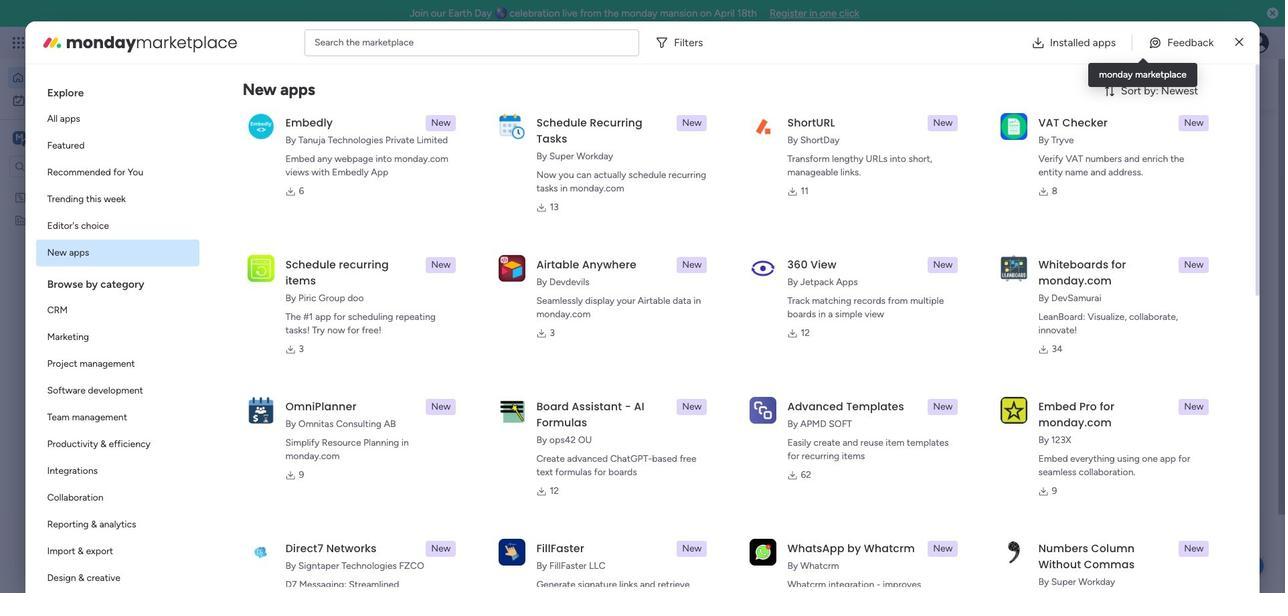 Task type: vqa. For each thing, say whether or not it's contained in the screenshot.
progress bar
no



Task type: locate. For each thing, give the bounding box(es) containing it.
option
[[8, 67, 163, 88], [8, 90, 163, 111], [36, 106, 200, 133], [36, 133, 200, 159], [36, 159, 200, 186], [0, 185, 171, 188], [36, 186, 200, 213], [36, 213, 200, 240], [36, 240, 200, 266], [36, 297, 200, 324], [36, 324, 200, 351], [36, 351, 200, 378], [36, 378, 200, 404], [36, 404, 200, 431], [36, 431, 200, 458], [36, 458, 200, 485], [36, 485, 200, 511], [36, 511, 200, 538], [36, 538, 200, 565], [36, 565, 200, 592]]

update feed image
[[1077, 36, 1091, 50]]

app logo image
[[248, 113, 275, 140], [499, 113, 526, 140], [750, 113, 777, 140], [1001, 113, 1028, 140], [248, 255, 275, 282], [499, 255, 526, 282], [750, 255, 777, 282], [1001, 255, 1028, 282], [248, 397, 275, 424], [499, 397, 526, 424], [750, 397, 777, 424], [1001, 397, 1028, 424], [248, 539, 275, 566], [499, 539, 526, 566], [750, 539, 777, 566], [1001, 539, 1028, 566]]

add to favorites image
[[587, 271, 600, 285]]

dapulse x slim image
[[1236, 34, 1244, 51]]

workspace selection element
[[13, 130, 112, 147]]

0 vertical spatial heading
[[36, 75, 200, 106]]

invite members image
[[1107, 36, 1120, 50]]

list box
[[36, 75, 200, 593], [0, 183, 171, 412]]

0 vertical spatial workspace image
[[13, 131, 26, 145]]

help center element
[[1024, 411, 1225, 464]]

close my workspaces image
[[247, 529, 263, 545]]

2 heading from the top
[[36, 266, 200, 297]]

v2 bolt switch image
[[1140, 77, 1147, 91]]

workspace image inside workspace selection element
[[13, 131, 26, 145]]

1 vertical spatial workspace image
[[269, 569, 301, 593]]

roy mann image
[[279, 392, 305, 418]]

workspace image
[[13, 131, 26, 145], [269, 569, 301, 593]]

1 horizontal spatial workspace image
[[269, 569, 301, 593]]

jacob simon image
[[1248, 32, 1269, 54]]

close recently visited image
[[247, 136, 263, 152]]

0 horizontal spatial workspace image
[[13, 131, 26, 145]]

help image
[[1198, 36, 1212, 50]]

heading
[[36, 75, 200, 106], [36, 266, 200, 297]]

1 vertical spatial heading
[[36, 266, 200, 297]]



Task type: describe. For each thing, give the bounding box(es) containing it.
monday marketplace image
[[1136, 36, 1150, 50]]

public board image
[[448, 271, 463, 286]]

1 heading from the top
[[36, 75, 200, 106]]

monday marketplace image
[[42, 32, 63, 53]]

search everything image
[[1169, 36, 1182, 50]]

1 image
[[1087, 27, 1099, 43]]

Search in workspace field
[[28, 159, 112, 174]]

quick search results list box
[[247, 152, 992, 329]]

select product image
[[12, 36, 25, 50]]

public board image
[[264, 271, 279, 286]]

see plans image
[[222, 35, 234, 50]]

notifications image
[[1048, 36, 1061, 50]]

templates image image
[[1036, 128, 1213, 220]]



